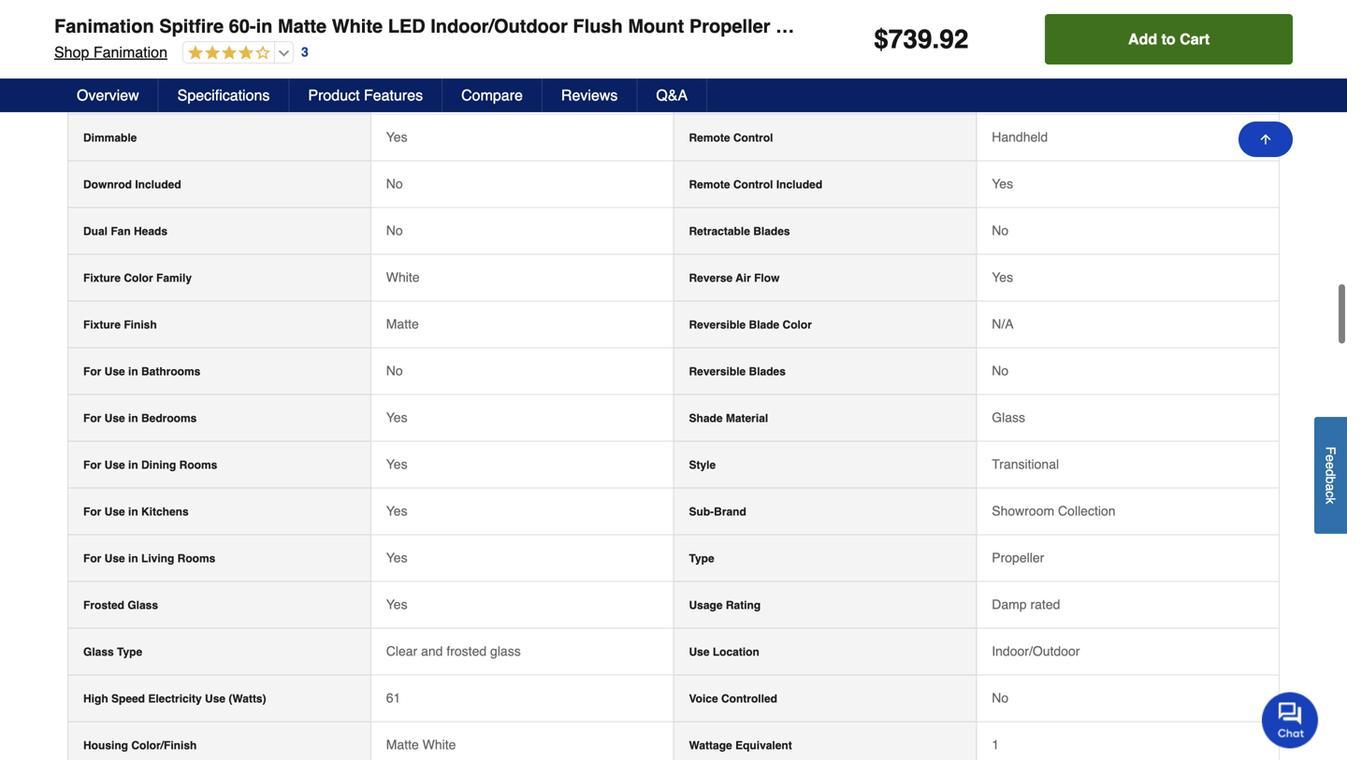 Task type: vqa. For each thing, say whether or not it's contained in the screenshot.


Task type: describe. For each thing, give the bounding box(es) containing it.
and
[[421, 644, 443, 659]]

1 horizontal spatial commercial/residential
[[386, 83, 525, 98]]

1
[[992, 738, 999, 753]]

in for glass
[[128, 412, 138, 425]]

in up 3.7 stars image
[[256, 15, 273, 37]]

for use in kitchens
[[83, 506, 189, 519]]

use left location
[[689, 646, 710, 659]]

wattage equivalent
[[689, 740, 792, 753]]

brand
[[714, 506, 747, 519]]

compare
[[461, 87, 523, 104]]

(3-
[[1049, 15, 1072, 37]]

remote for yes
[[689, 178, 730, 191]]

flow
[[754, 272, 780, 285]]

for for transitional
[[83, 459, 101, 472]]

fixture for matte
[[83, 319, 121, 332]]

fixture color family
[[83, 272, 192, 285]]

0 horizontal spatial white
[[332, 15, 383, 37]]

reversible blades
[[689, 365, 786, 378]]

product
[[308, 87, 360, 104]]

damp
[[992, 597, 1027, 612]]

compare button
[[443, 79, 543, 112]]

f e e d b a c k
[[1324, 447, 1339, 504]]

a
[[1324, 484, 1339, 491]]

1 horizontal spatial propeller
[[992, 551, 1045, 566]]

frosted glass
[[83, 599, 158, 612]]

for for propeller
[[83, 552, 101, 566]]

(watts)
[[229, 693, 266, 706]]

blade)
[[1072, 15, 1129, 37]]

dimmable
[[83, 131, 137, 144]]

handheld
[[992, 129, 1048, 144]]

glass for glass type
[[83, 646, 114, 659]]

sub-
[[689, 506, 714, 519]]

yes for damp rated
[[386, 597, 408, 612]]

ceiling
[[776, 15, 838, 37]]

in for propeller
[[128, 552, 138, 566]]

clear
[[386, 644, 418, 659]]

frosted
[[83, 599, 124, 612]]

shade
[[689, 412, 723, 425]]

retractable blades
[[689, 225, 790, 238]]

spitfire
[[159, 15, 224, 37]]

1 vertical spatial indoor/outdoor
[[992, 644, 1080, 659]]

2 included from the left
[[777, 178, 823, 191]]

showroom
[[992, 504, 1055, 519]]

0 vertical spatial propeller
[[690, 15, 771, 37]]

0 vertical spatial indoor/outdoor
[[431, 15, 568, 37]]

k
[[1324, 498, 1339, 504]]

1 included from the left
[[135, 178, 181, 191]]

flush
[[573, 15, 623, 37]]

high
[[83, 693, 108, 706]]

material
[[726, 412, 768, 425]]

living
[[141, 552, 174, 566]]

matte white
[[386, 738, 456, 753]]

blades for reversible blades
[[749, 365, 786, 378]]

fixture finish
[[83, 319, 157, 332]]

electricity
[[148, 693, 202, 706]]

matte for matte white
[[386, 738, 419, 753]]

frosted
[[447, 644, 487, 659]]

reversible for no
[[689, 365, 746, 378]]

reviews
[[561, 87, 618, 104]]

for for showroom collection
[[83, 506, 101, 519]]

use for propeller
[[104, 552, 125, 566]]

wattage
[[689, 740, 732, 753]]

f e e d b a c k button
[[1315, 417, 1348, 534]]

air
[[736, 272, 751, 285]]

transitional
[[992, 457, 1059, 472]]

in for showroom collection
[[128, 506, 138, 519]]

kitchens
[[141, 506, 189, 519]]

add
[[1129, 30, 1158, 48]]

collection
[[1058, 504, 1116, 519]]

q&a button
[[638, 79, 708, 112]]

product features button
[[290, 79, 443, 112]]

downrod
[[83, 178, 132, 191]]

features
[[364, 87, 423, 104]]

style
[[689, 459, 716, 472]]

1 e from the top
[[1324, 455, 1339, 462]]

use location
[[689, 646, 760, 659]]

dining
[[141, 459, 176, 472]]

equivalent
[[736, 740, 792, 753]]

in for no
[[128, 365, 138, 378]]

product features
[[308, 87, 423, 104]]

use left the (watts)
[[205, 693, 226, 706]]

$ 739 . 92
[[874, 24, 969, 54]]

usage
[[689, 599, 723, 612]]

reversible blade color
[[689, 319, 812, 332]]

add to cart
[[1129, 30, 1210, 48]]

739
[[889, 24, 933, 54]]

glass type
[[83, 646, 142, 659]]

use for glass
[[104, 412, 125, 425]]

location
[[713, 646, 760, 659]]

use for showroom collection
[[104, 506, 125, 519]]

color/finish
[[131, 740, 197, 753]]

.
[[933, 24, 940, 54]]

specifications button
[[159, 79, 290, 112]]

reverse air flow
[[689, 272, 780, 285]]

bedrooms
[[141, 412, 197, 425]]

60-
[[229, 15, 256, 37]]

3
[[301, 45, 309, 60]]

1 horizontal spatial color
[[783, 319, 812, 332]]

61
[[386, 691, 401, 706]]

rated
[[1031, 597, 1061, 612]]

shop fanimation
[[54, 44, 167, 61]]



Task type: locate. For each thing, give the bounding box(es) containing it.
overview button
[[58, 79, 159, 112]]

1 vertical spatial white
[[386, 270, 420, 285]]

fanimation up "color-"
[[54, 15, 154, 37]]

sub-brand
[[689, 506, 747, 519]]

for up 'for use in kitchens'
[[83, 459, 101, 472]]

glass for glass
[[992, 410, 1026, 425]]

d
[[1324, 470, 1339, 477]]

commercial/residential
[[386, 83, 525, 98], [83, 85, 211, 98]]

1 vertical spatial color
[[783, 319, 812, 332]]

color left the "family"
[[124, 272, 153, 285]]

indoor/outdoor down 'rated'
[[992, 644, 1080, 659]]

0 vertical spatial remote
[[975, 15, 1044, 37]]

changing
[[116, 38, 168, 51]]

rooms right living
[[177, 552, 216, 566]]

recommended
[[689, 85, 770, 98]]

add to cart button
[[1045, 14, 1293, 65]]

1 vertical spatial blades
[[749, 365, 786, 378]]

use for no
[[104, 365, 125, 378]]

remote control included
[[689, 178, 823, 191]]

glass up transitional
[[992, 410, 1026, 425]]

1 horizontal spatial light
[[925, 15, 970, 37]]

1 vertical spatial remote
[[689, 131, 730, 144]]

in left the bedrooms
[[128, 412, 138, 425]]

1 horizontal spatial included
[[777, 178, 823, 191]]

rooms for propeller
[[177, 552, 216, 566]]

finish
[[124, 319, 157, 332]]

2 vertical spatial matte
[[386, 738, 419, 753]]

e
[[1324, 455, 1339, 462], [1324, 462, 1339, 470]]

included up retractable blades
[[777, 178, 823, 191]]

in left kitchens
[[128, 506, 138, 519]]

use left living
[[104, 552, 125, 566]]

0 horizontal spatial fan
[[111, 225, 131, 238]]

fanimation up overview button
[[93, 44, 167, 61]]

indoor/outdoor up compare
[[431, 15, 568, 37]]

0 horizontal spatial light
[[773, 85, 800, 98]]

glass right "frosted"
[[128, 599, 158, 612]]

reverse
[[689, 272, 733, 285]]

led
[[388, 15, 426, 37]]

1 vertical spatial fixture
[[83, 319, 121, 332]]

2 vertical spatial white
[[423, 738, 456, 753]]

0 horizontal spatial commercial/residential
[[83, 85, 211, 98]]

control up 'remote control included' at the top of page
[[734, 131, 773, 144]]

use left dining
[[104, 459, 125, 472]]

0 vertical spatial rooms
[[179, 459, 217, 472]]

0 vertical spatial fixture
[[83, 272, 121, 285]]

0 horizontal spatial included
[[135, 178, 181, 191]]

1 reversible from the top
[[689, 319, 746, 332]]

fanimation
[[54, 15, 154, 37], [93, 44, 167, 61]]

1 fixture from the top
[[83, 272, 121, 285]]

included
[[135, 178, 181, 191], [777, 178, 823, 191]]

fanimation spitfire 60-in matte white led indoor/outdoor flush mount propeller ceiling fan with light remote (3-blade)
[[54, 15, 1129, 37]]

2 for from the top
[[83, 412, 101, 425]]

included up heads
[[135, 178, 181, 191]]

for up "frosted"
[[83, 552, 101, 566]]

2 horizontal spatial white
[[423, 738, 456, 753]]

1 vertical spatial control
[[734, 178, 773, 191]]

high speed electricity use (watts)
[[83, 693, 266, 706]]

1 vertical spatial rooms
[[177, 552, 216, 566]]

in left dining
[[128, 459, 138, 472]]

1 for from the top
[[83, 365, 101, 378]]

control for yes
[[734, 178, 773, 191]]

shade material
[[689, 412, 768, 425]]

with
[[882, 15, 919, 37]]

in for transitional
[[128, 459, 138, 472]]

type
[[689, 552, 715, 566], [117, 646, 142, 659]]

1 horizontal spatial type
[[689, 552, 715, 566]]

in left the bathrooms
[[128, 365, 138, 378]]

commercial/residential down "led"
[[386, 83, 525, 98]]

dual fan heads
[[83, 225, 168, 238]]

for use in bedrooms
[[83, 412, 197, 425]]

chat invite button image
[[1262, 692, 1319, 749]]

light left bulb
[[773, 85, 800, 98]]

1 vertical spatial matte
[[386, 317, 419, 332]]

use
[[104, 365, 125, 378], [104, 412, 125, 425], [104, 459, 125, 472], [104, 506, 125, 519], [104, 552, 125, 566], [689, 646, 710, 659], [205, 693, 226, 706]]

reversible for n/a
[[689, 319, 746, 332]]

overview
[[77, 87, 139, 104]]

1 horizontal spatial glass
[[128, 599, 158, 612]]

controlled
[[721, 693, 778, 706]]

rating
[[726, 599, 761, 612]]

yes for glass
[[386, 410, 408, 425]]

cart
[[1180, 30, 1210, 48]]

use down for use in bathrooms
[[104, 412, 125, 425]]

glass
[[992, 410, 1026, 425], [128, 599, 158, 612], [83, 646, 114, 659]]

0 vertical spatial matte
[[278, 15, 327, 37]]

0 horizontal spatial propeller
[[690, 15, 771, 37]]

no
[[386, 176, 403, 191], [386, 223, 403, 238], [992, 223, 1009, 238], [386, 363, 403, 378], [992, 363, 1009, 378], [992, 691, 1009, 706]]

2 e from the top
[[1324, 462, 1339, 470]]

commercial/residential down changing
[[83, 85, 211, 98]]

glass up high
[[83, 646, 114, 659]]

1 vertical spatial light
[[773, 85, 800, 98]]

2 fixture from the top
[[83, 319, 121, 332]]

specifications
[[178, 87, 270, 104]]

yes for handheld
[[386, 129, 408, 144]]

propeller up recommended at the right
[[690, 15, 771, 37]]

rooms for transitional
[[179, 459, 217, 472]]

0 vertical spatial control
[[734, 131, 773, 144]]

0 horizontal spatial indoor/outdoor
[[431, 15, 568, 37]]

yes for propeller
[[386, 551, 408, 566]]

voice
[[689, 693, 718, 706]]

fan left with
[[843, 15, 877, 37]]

use left kitchens
[[104, 506, 125, 519]]

color right blade
[[783, 319, 812, 332]]

0 vertical spatial fanimation
[[54, 15, 154, 37]]

for use in bathrooms
[[83, 365, 201, 378]]

remote control
[[689, 131, 773, 144]]

0 horizontal spatial type
[[117, 646, 142, 659]]

3 for from the top
[[83, 459, 101, 472]]

propeller
[[690, 15, 771, 37], [992, 551, 1045, 566]]

0 vertical spatial glass
[[992, 410, 1026, 425]]

usage rating
[[689, 599, 761, 612]]

for down for use in bathrooms
[[83, 412, 101, 425]]

for use in dining rooms
[[83, 459, 217, 472]]

yes for transitional
[[386, 457, 408, 472]]

fixture for white
[[83, 272, 121, 285]]

recommended light bulb shape
[[689, 85, 865, 98]]

f
[[1324, 447, 1339, 455]]

to
[[1162, 30, 1176, 48]]

propeller down showroom
[[992, 551, 1045, 566]]

reviews button
[[543, 79, 638, 112]]

remote for handheld
[[689, 131, 730, 144]]

0 vertical spatial type
[[689, 552, 715, 566]]

2 horizontal spatial glass
[[992, 410, 1026, 425]]

control for handheld
[[734, 131, 773, 144]]

blades up flow
[[754, 225, 790, 238]]

shape
[[831, 85, 865, 98]]

for for no
[[83, 365, 101, 378]]

0 vertical spatial reversible
[[689, 319, 746, 332]]

showroom collection
[[992, 504, 1116, 519]]

use for transitional
[[104, 459, 125, 472]]

in left living
[[128, 552, 138, 566]]

1 vertical spatial propeller
[[992, 551, 1045, 566]]

c
[[1324, 491, 1339, 498]]

blades
[[754, 225, 790, 238], [749, 365, 786, 378]]

control up retractable blades
[[734, 178, 773, 191]]

92
[[940, 24, 969, 54]]

color-changing
[[83, 38, 168, 51]]

e up 'b'
[[1324, 462, 1339, 470]]

0 horizontal spatial color
[[124, 272, 153, 285]]

downrod included
[[83, 178, 181, 191]]

remote left (3-
[[975, 15, 1044, 37]]

for use in living rooms
[[83, 552, 216, 566]]

use down fixture finish
[[104, 365, 125, 378]]

yes
[[386, 129, 408, 144], [992, 176, 1014, 191], [992, 270, 1014, 285], [386, 410, 408, 425], [386, 457, 408, 472], [386, 504, 408, 519], [386, 551, 408, 566], [386, 597, 408, 612]]

for down fixture finish
[[83, 365, 101, 378]]

1 vertical spatial type
[[117, 646, 142, 659]]

0 horizontal spatial glass
[[83, 646, 114, 659]]

remote down recommended at the right
[[689, 131, 730, 144]]

1 control from the top
[[734, 131, 773, 144]]

fan right dual on the top of the page
[[111, 225, 131, 238]]

type up speed
[[117, 646, 142, 659]]

fan
[[843, 15, 877, 37], [111, 225, 131, 238]]

bathrooms
[[141, 365, 201, 378]]

1 vertical spatial fanimation
[[93, 44, 167, 61]]

1 horizontal spatial fan
[[843, 15, 877, 37]]

matte for matte
[[386, 317, 419, 332]]

2 reversible from the top
[[689, 365, 746, 378]]

0 vertical spatial white
[[332, 15, 383, 37]]

dual
[[83, 225, 108, 238]]

rooms right dining
[[179, 459, 217, 472]]

1 horizontal spatial white
[[386, 270, 420, 285]]

for left kitchens
[[83, 506, 101, 519]]

light right with
[[925, 15, 970, 37]]

3.7 stars image
[[183, 45, 270, 62]]

0 vertical spatial blades
[[754, 225, 790, 238]]

0 vertical spatial color
[[124, 272, 153, 285]]

e up d
[[1324, 455, 1339, 462]]

family
[[156, 272, 192, 285]]

1 horizontal spatial indoor/outdoor
[[992, 644, 1080, 659]]

for for glass
[[83, 412, 101, 425]]

reversible left blade
[[689, 319, 746, 332]]

b
[[1324, 477, 1339, 484]]

housing
[[83, 740, 128, 753]]

4 for from the top
[[83, 506, 101, 519]]

white
[[332, 15, 383, 37], [386, 270, 420, 285], [423, 738, 456, 753]]

color-
[[83, 38, 116, 51]]

5 for from the top
[[83, 552, 101, 566]]

arrow up image
[[1259, 132, 1274, 147]]

remote up retractable
[[689, 178, 730, 191]]

yes for showroom collection
[[386, 504, 408, 519]]

2 vertical spatial remote
[[689, 178, 730, 191]]

0 vertical spatial fan
[[843, 15, 877, 37]]

2 control from the top
[[734, 178, 773, 191]]

speed
[[111, 693, 145, 706]]

fixture left finish on the top of page
[[83, 319, 121, 332]]

1 vertical spatial glass
[[128, 599, 158, 612]]

blades for retractable blades
[[754, 225, 790, 238]]

1 vertical spatial fan
[[111, 225, 131, 238]]

reversible up shade material
[[689, 365, 746, 378]]

heads
[[134, 225, 168, 238]]

clear and frosted glass
[[386, 644, 521, 659]]

1 vertical spatial reversible
[[689, 365, 746, 378]]

2 vertical spatial glass
[[83, 646, 114, 659]]

glass
[[490, 644, 521, 659]]

blades down blade
[[749, 365, 786, 378]]

0 vertical spatial light
[[925, 15, 970, 37]]

fixture down dual on the top of the page
[[83, 272, 121, 285]]

type down sub-
[[689, 552, 715, 566]]

fixture
[[83, 272, 121, 285], [83, 319, 121, 332]]



